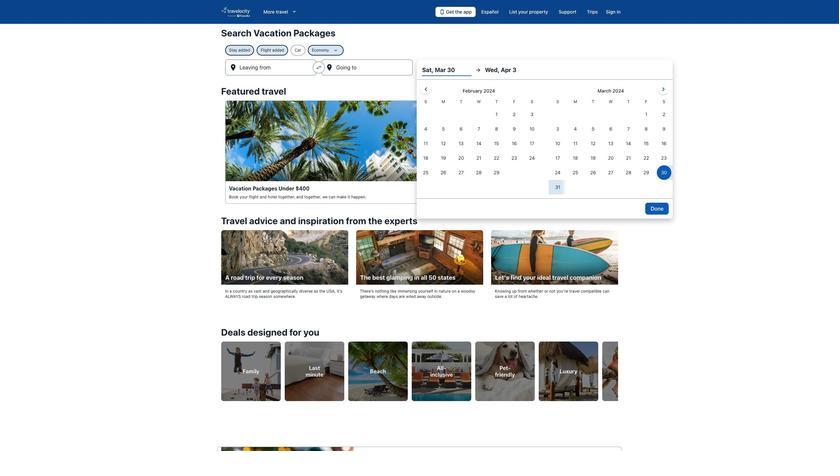 Task type: locate. For each thing, give the bounding box(es) containing it.
travelocity logo image
[[221, 7, 250, 17]]

previous month image
[[422, 85, 430, 93]]

download the app button image
[[440, 9, 445, 15]]

featured travel region
[[217, 82, 622, 212]]

main content
[[0, 24, 839, 451]]

travel advice and inspiration from the experts region
[[217, 212, 622, 311]]



Task type: describe. For each thing, give the bounding box(es) containing it.
next month image
[[660, 85, 668, 93]]

next image
[[614, 365, 622, 373]]

swap origin and destination values image
[[316, 64, 322, 70]]

previous image
[[217, 365, 225, 373]]



